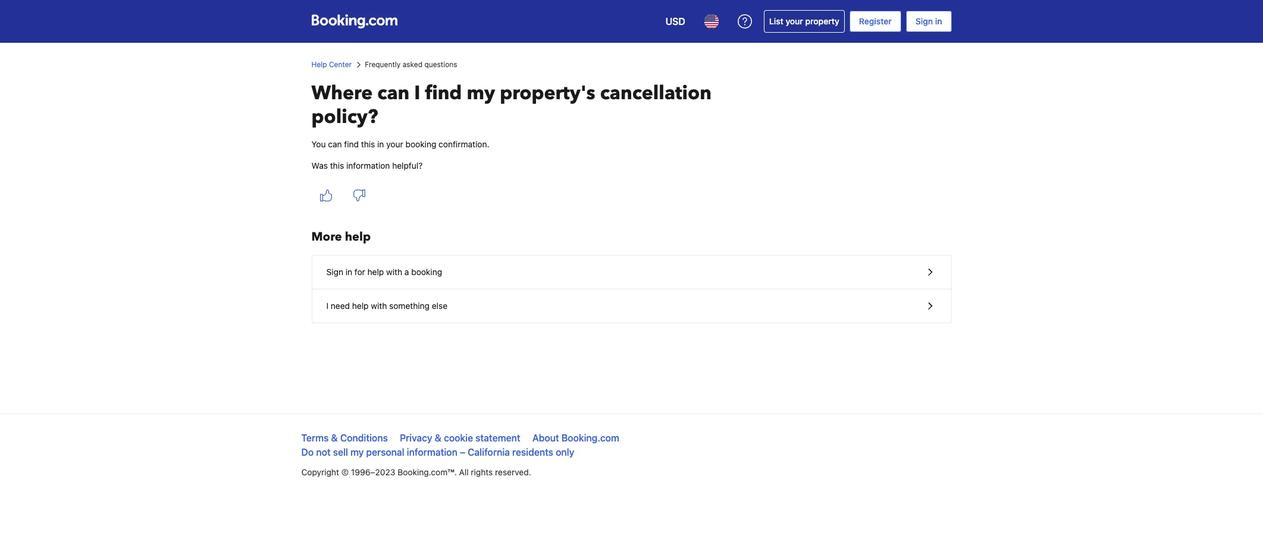 Task type: locate. For each thing, give the bounding box(es) containing it.
for
[[355, 267, 365, 277]]

0 vertical spatial find
[[425, 80, 462, 107]]

1 vertical spatial i
[[326, 301, 329, 311]]

1 vertical spatial with
[[371, 301, 387, 311]]

cancellation
[[600, 80, 712, 107]]

find
[[425, 80, 462, 107], [344, 139, 359, 149]]

about
[[533, 433, 559, 444]]

&
[[331, 433, 338, 444], [435, 433, 442, 444]]

terms & conditions link
[[301, 433, 388, 444]]

help right more at top
[[345, 229, 371, 245]]

0 horizontal spatial sign
[[326, 267, 343, 277]]

in for sign in
[[935, 16, 942, 26]]

1 horizontal spatial i
[[414, 80, 420, 107]]

1 vertical spatial in
[[377, 139, 384, 149]]

©
[[341, 468, 349, 478]]

sell
[[333, 448, 348, 458]]

help
[[345, 229, 371, 245], [368, 267, 384, 277], [352, 301, 369, 311]]

your
[[786, 16, 803, 26], [386, 139, 403, 149]]

0 vertical spatial in
[[935, 16, 942, 26]]

0 vertical spatial your
[[786, 16, 803, 26]]

2 & from the left
[[435, 433, 442, 444]]

1 vertical spatial sign
[[326, 267, 343, 277]]

my
[[467, 80, 495, 107], [351, 448, 364, 458]]

privacy & cookie statement
[[400, 433, 521, 444]]

copyright
[[301, 468, 339, 478]]

confirmation.
[[439, 139, 490, 149]]

your up helpful?
[[386, 139, 403, 149]]

1 horizontal spatial information
[[407, 448, 458, 458]]

i need help with something else button
[[312, 290, 951, 323]]

1 vertical spatial my
[[351, 448, 364, 458]]

2 horizontal spatial in
[[935, 16, 942, 26]]

1 horizontal spatial sign
[[916, 16, 933, 26]]

1 horizontal spatial my
[[467, 80, 495, 107]]

this up was this information helpful?
[[361, 139, 375, 149]]

& for privacy
[[435, 433, 442, 444]]

1 horizontal spatial find
[[425, 80, 462, 107]]

my up confirmation.
[[467, 80, 495, 107]]

personal
[[366, 448, 405, 458]]

in
[[935, 16, 942, 26], [377, 139, 384, 149], [346, 267, 352, 277]]

with left the something
[[371, 301, 387, 311]]

0 horizontal spatial i
[[326, 301, 329, 311]]

0 horizontal spatial in
[[346, 267, 352, 277]]

help right 'for'
[[368, 267, 384, 277]]

only
[[556, 448, 575, 458]]

with left a
[[386, 267, 402, 277]]

sign in for help with a booking
[[326, 267, 442, 277]]

1 horizontal spatial this
[[361, 139, 375, 149]]

i inside the where can i find my property's cancellation policy?
[[414, 80, 420, 107]]

1 vertical spatial booking
[[411, 267, 442, 277]]

was
[[312, 161, 328, 171]]

privacy & cookie statement link
[[400, 433, 521, 444]]

can right you
[[328, 139, 342, 149]]

can inside the where can i find my property's cancellation policy?
[[377, 80, 410, 107]]

i
[[414, 80, 420, 107], [326, 301, 329, 311]]

booking
[[406, 139, 436, 149], [411, 267, 442, 277]]

a
[[405, 267, 409, 277]]

0 vertical spatial sign
[[916, 16, 933, 26]]

information
[[346, 161, 390, 171], [407, 448, 458, 458]]

1 vertical spatial your
[[386, 139, 403, 149]]

1996–2023
[[351, 468, 395, 478]]

sign in
[[916, 16, 942, 26]]

sign right register
[[916, 16, 933, 26]]

where can i find my property's cancellation policy?
[[312, 80, 712, 130]]

asked
[[403, 60, 423, 69]]

where
[[312, 80, 373, 107]]

reserved.
[[495, 468, 531, 478]]

1 vertical spatial can
[[328, 139, 342, 149]]

& up sell
[[331, 433, 338, 444]]

this right the was
[[330, 161, 344, 171]]

not
[[316, 448, 331, 458]]

sign left 'for'
[[326, 267, 343, 277]]

booking.com™.
[[398, 468, 457, 478]]

rights
[[471, 468, 493, 478]]

0 vertical spatial with
[[386, 267, 402, 277]]

1 & from the left
[[331, 433, 338, 444]]

& up do not sell my personal information – california residents only link
[[435, 433, 442, 444]]

0 vertical spatial i
[[414, 80, 420, 107]]

sign for sign in for help with a booking
[[326, 267, 343, 277]]

1 horizontal spatial can
[[377, 80, 410, 107]]

1 horizontal spatial &
[[435, 433, 442, 444]]

with inside i need help with something else button
[[371, 301, 387, 311]]

0 horizontal spatial this
[[330, 161, 344, 171]]

2 vertical spatial in
[[346, 267, 352, 277]]

do
[[301, 448, 314, 458]]

help right the need
[[352, 301, 369, 311]]

with
[[386, 267, 402, 277], [371, 301, 387, 311]]

sign for sign in
[[916, 16, 933, 26]]

find inside the where can i find my property's cancellation policy?
[[425, 80, 462, 107]]

0 horizontal spatial find
[[344, 139, 359, 149]]

can
[[377, 80, 410, 107], [328, 139, 342, 149]]

0 vertical spatial my
[[467, 80, 495, 107]]

information up booking.com™.
[[407, 448, 458, 458]]

my down conditions
[[351, 448, 364, 458]]

can down frequently
[[377, 80, 410, 107]]

booking.com online hotel reservations image
[[312, 14, 397, 29]]

list
[[769, 16, 784, 26]]

copyright © 1996–2023 booking.com™. all rights reserved.
[[301, 468, 531, 478]]

1 vertical spatial this
[[330, 161, 344, 171]]

california
[[468, 448, 510, 458]]

booking inside sign in for help with a booking link
[[411, 267, 442, 277]]

frequently
[[365, 60, 401, 69]]

sign
[[916, 16, 933, 26], [326, 267, 343, 277]]

booking up helpful?
[[406, 139, 436, 149]]

sign in for help with a booking button
[[312, 256, 951, 290]]

0 vertical spatial this
[[361, 139, 375, 149]]

1 vertical spatial information
[[407, 448, 458, 458]]

booking right a
[[411, 267, 442, 277]]

i left the need
[[326, 301, 329, 311]]

0 horizontal spatial my
[[351, 448, 364, 458]]

find down 'questions'
[[425, 80, 462, 107]]

my inside the about booking.com do not sell my personal information – california residents only
[[351, 448, 364, 458]]

sign inside button
[[326, 267, 343, 277]]

2 vertical spatial help
[[352, 301, 369, 311]]

helpful?
[[392, 161, 423, 171]]

0 horizontal spatial information
[[346, 161, 390, 171]]

i inside button
[[326, 301, 329, 311]]

your right the list on the top of page
[[786, 16, 803, 26]]

information down you can find this in your booking confirmation.
[[346, 161, 390, 171]]

information inside the about booking.com do not sell my personal information – california residents only
[[407, 448, 458, 458]]

0 vertical spatial information
[[346, 161, 390, 171]]

0 horizontal spatial can
[[328, 139, 342, 149]]

i down asked
[[414, 80, 420, 107]]

this
[[361, 139, 375, 149], [330, 161, 344, 171]]

find up was this information helpful?
[[344, 139, 359, 149]]

0 vertical spatial can
[[377, 80, 410, 107]]

register link
[[850, 11, 902, 32]]

0 horizontal spatial &
[[331, 433, 338, 444]]

in inside button
[[346, 267, 352, 277]]

do not sell my personal information – california residents only link
[[301, 448, 575, 458]]

frequently asked questions
[[365, 60, 457, 69]]

list your property
[[769, 16, 840, 26]]

booking.com
[[562, 433, 619, 444]]

booking for your
[[406, 139, 436, 149]]

center
[[329, 60, 352, 69]]

i need help with something else
[[326, 301, 448, 311]]

1 horizontal spatial in
[[377, 139, 384, 149]]

0 vertical spatial booking
[[406, 139, 436, 149]]



Task type: describe. For each thing, give the bounding box(es) containing it.
privacy
[[400, 433, 432, 444]]

sign in link
[[906, 11, 952, 32]]

list your property link
[[764, 10, 845, 33]]

usd button
[[659, 7, 693, 36]]

can for you
[[328, 139, 342, 149]]

need
[[331, 301, 350, 311]]

cookie
[[444, 433, 473, 444]]

you can find this in your booking confirmation.
[[312, 139, 490, 149]]

policy?
[[312, 104, 378, 130]]

statement
[[476, 433, 521, 444]]

terms & conditions
[[301, 433, 388, 444]]

more help
[[312, 229, 371, 245]]

sign in for help with a booking link
[[312, 256, 951, 289]]

my inside the where can i find my property's cancellation policy?
[[467, 80, 495, 107]]

more
[[312, 229, 342, 245]]

in for sign in for help with a booking
[[346, 267, 352, 277]]

can for where
[[377, 80, 410, 107]]

was this information helpful?
[[312, 161, 423, 171]]

help center button
[[312, 60, 352, 70]]

1 vertical spatial find
[[344, 139, 359, 149]]

something
[[389, 301, 430, 311]]

register
[[859, 16, 892, 26]]

residents
[[512, 448, 554, 458]]

else
[[432, 301, 448, 311]]

conditions
[[340, 433, 388, 444]]

about booking.com link
[[533, 433, 619, 444]]

usd
[[666, 16, 686, 27]]

1 horizontal spatial your
[[786, 16, 803, 26]]

help
[[312, 60, 327, 69]]

property
[[806, 16, 840, 26]]

you
[[312, 139, 326, 149]]

& for terms
[[331, 433, 338, 444]]

1 vertical spatial help
[[368, 267, 384, 277]]

terms
[[301, 433, 329, 444]]

0 horizontal spatial your
[[386, 139, 403, 149]]

property's
[[500, 80, 596, 107]]

booking for a
[[411, 267, 442, 277]]

–
[[460, 448, 466, 458]]

questions
[[425, 60, 457, 69]]

all
[[459, 468, 469, 478]]

about booking.com do not sell my personal information – california residents only
[[301, 433, 619, 458]]

with inside sign in for help with a booking link
[[386, 267, 402, 277]]

0 vertical spatial help
[[345, 229, 371, 245]]

help center
[[312, 60, 352, 69]]



Task type: vqa. For each thing, say whether or not it's contained in the screenshot.
Next: Final details button
no



